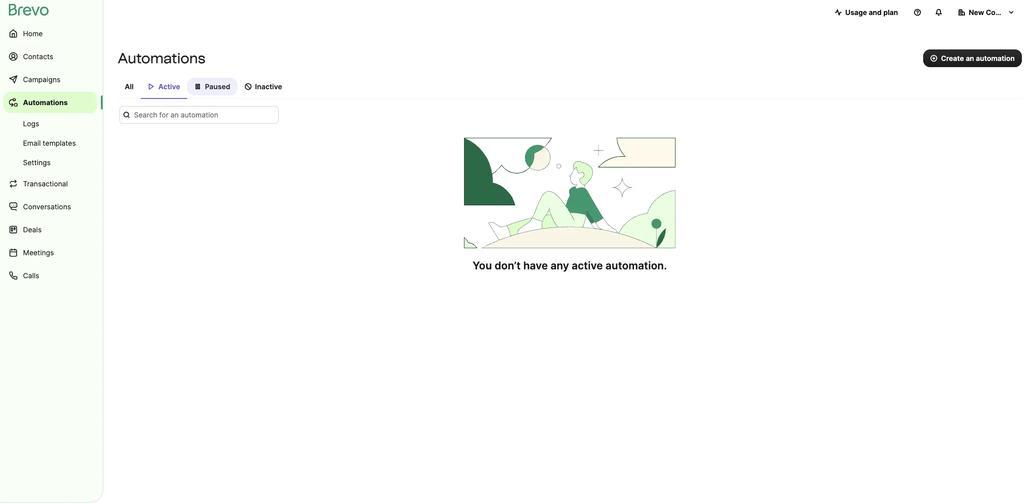 Task type: describe. For each thing, give the bounding box(es) containing it.
settings
[[23, 158, 51, 167]]

email templates
[[23, 139, 76, 148]]

contacts
[[23, 52, 53, 61]]

email
[[23, 139, 41, 148]]

active
[[572, 260, 603, 273]]

plan
[[884, 8, 898, 17]]

templates
[[43, 139, 76, 148]]

create an automation button
[[924, 50, 1022, 67]]

active
[[158, 82, 180, 91]]

paused
[[205, 82, 230, 91]]

company
[[986, 8, 1019, 17]]

email templates link
[[4, 135, 97, 152]]

conversations link
[[4, 196, 97, 218]]

conversations
[[23, 203, 71, 212]]

usage and plan button
[[828, 4, 905, 21]]

you don't have any active automation.
[[473, 260, 667, 273]]

automations link
[[4, 92, 97, 113]]

and
[[869, 8, 882, 17]]

active link
[[141, 78, 187, 99]]

paused link
[[187, 78, 237, 98]]

meetings link
[[4, 242, 97, 264]]

inactive
[[255, 82, 282, 91]]

calls link
[[4, 265, 97, 287]]

all link
[[118, 78, 141, 98]]

don't
[[495, 260, 521, 273]]

tab list containing all
[[118, 78, 1022, 99]]

any
[[551, 260, 569, 273]]

deals link
[[4, 219, 97, 241]]

1 vertical spatial automations
[[23, 98, 68, 107]]

workflow-list-search-input search field
[[119, 106, 279, 124]]

new company
[[969, 8, 1019, 17]]

logs link
[[4, 115, 97, 133]]

dxrbf image for active
[[148, 83, 155, 90]]

home
[[23, 29, 43, 38]]

logs
[[23, 119, 39, 128]]



Task type: locate. For each thing, give the bounding box(es) containing it.
transactional link
[[4, 173, 97, 195]]

you don't have any active automation. tab panel
[[118, 106, 1022, 273]]

dxrbf image left paused
[[194, 83, 201, 90]]

dxrbf image left active on the left of page
[[148, 83, 155, 90]]

1 dxrbf image from the left
[[148, 83, 155, 90]]

an
[[966, 54, 974, 63]]

create
[[941, 54, 964, 63]]

2 dxrbf image from the left
[[194, 83, 201, 90]]

settings link
[[4, 154, 97, 172]]

0 horizontal spatial dxrbf image
[[148, 83, 155, 90]]

new company button
[[951, 4, 1022, 21]]

transactional
[[23, 180, 68, 188]]

campaigns link
[[4, 69, 97, 90]]

dxrbf image
[[148, 83, 155, 90], [194, 83, 201, 90]]

calls
[[23, 272, 39, 281]]

dxrbf image for paused
[[194, 83, 201, 90]]

0 horizontal spatial automations
[[23, 98, 68, 107]]

automations up logs link
[[23, 98, 68, 107]]

1 horizontal spatial automations
[[118, 50, 205, 67]]

deals
[[23, 226, 42, 235]]

create an automation
[[941, 54, 1015, 63]]

automation
[[976, 54, 1015, 63]]

usage
[[845, 8, 867, 17]]

all
[[125, 82, 134, 91]]

usage and plan
[[845, 8, 898, 17]]

campaigns
[[23, 75, 60, 84]]

home link
[[4, 23, 97, 44]]

automation.
[[606, 260, 667, 273]]

automations
[[118, 50, 205, 67], [23, 98, 68, 107]]

0 vertical spatial automations
[[118, 50, 205, 67]]

dxrbf image
[[244, 83, 252, 90]]

inactive link
[[237, 78, 289, 98]]

dxrbf image inside active link
[[148, 83, 155, 90]]

meetings
[[23, 249, 54, 258]]

tab list
[[118, 78, 1022, 99]]

contacts link
[[4, 46, 97, 67]]

you
[[473, 260, 492, 273]]

1 horizontal spatial dxrbf image
[[194, 83, 201, 90]]

dxrbf image inside paused link
[[194, 83, 201, 90]]

new
[[969, 8, 984, 17]]

have
[[523, 260, 548, 273]]

automations up active on the left of page
[[118, 50, 205, 67]]



Task type: vqa. For each thing, say whether or not it's contained in the screenshot.
the Settings link
yes



